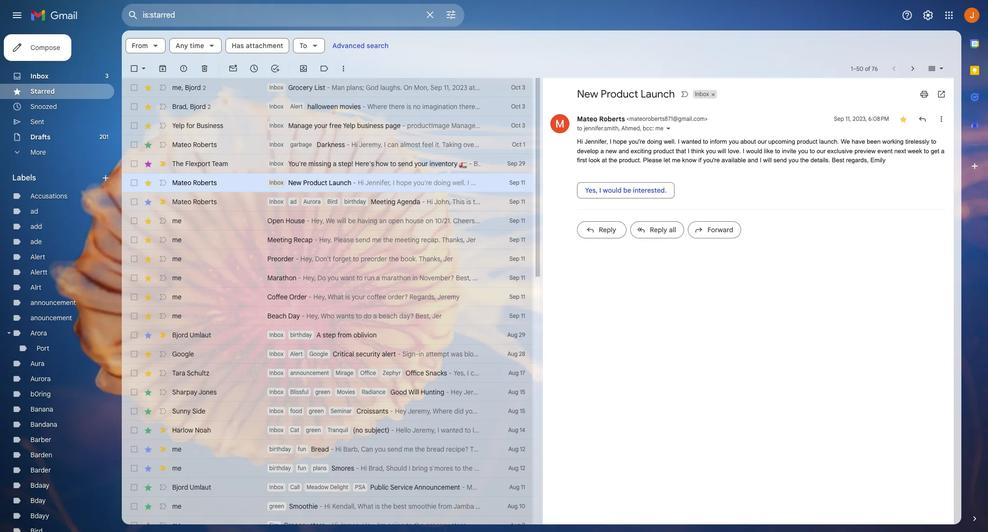 Task type: vqa. For each thing, say whether or not it's contained in the screenshot.
12 associated with Hi Barb, Can you send me the bread recipe? Thanks, Jeremy
yes



Task type: describe. For each thing, give the bounding box(es) containing it.
jamba
[[454, 502, 474, 511]]

you left both
[[497, 521, 508, 530]]

- right bread
[[331, 445, 334, 454]]

best
[[832, 157, 845, 164]]

0 vertical spatial your
[[314, 121, 328, 130]]

toggle split pane mode image
[[928, 64, 937, 73]]

free
[[329, 121, 342, 130]]

oct 1
[[512, 141, 525, 148]]

birthday up call
[[269, 465, 291, 472]]

alrt
[[30, 283, 41, 292]]

barder link
[[30, 466, 51, 475]]

starred
[[30, 87, 55, 96]]

the left book. at the left top of page
[[389, 255, 399, 263]]

send up preorder - hey, don't forget to preorder the book. thanks, jer
[[356, 236, 371, 244]]

labels
[[12, 173, 36, 183]]

aug 12 for thanks,
[[509, 446, 525, 453]]

here's
[[355, 159, 374, 168]]

a step from oblivion
[[317, 331, 377, 339]]

delete image
[[200, 64, 209, 73]]

aug for (no subject) -
[[508, 426, 519, 434]]

aug for grocery store - hi james, hey, i'm going to the grocery store. what do you both need? from, jeremy
[[511, 522, 521, 529]]

14 row from the top
[[122, 326, 533, 345]]

1 yelp from the left
[[172, 121, 185, 130]]

starred image
[[899, 114, 909, 124]]

sep 11 for open house - hey, we will be having an open house on 10/21. cheers, jeremy
[[510, 217, 525, 224]]

0 vertical spatial you're
[[629, 138, 646, 145]]

advanced search button
[[329, 37, 393, 54]]

1 vertical spatial product
[[654, 147, 674, 154]]

, left bcc:
[[640, 125, 642, 132]]

halloween movies -
[[308, 102, 368, 111]]

row containing yelp for business
[[122, 116, 533, 135]]

older image
[[909, 64, 918, 73]]

3 for halloween movies -
[[522, 103, 525, 110]]

over
[[464, 140, 477, 149]]

1 vertical spatial 1
[[523, 141, 525, 148]]

exclusive
[[828, 147, 853, 154]]

1 horizontal spatial is
[[375, 502, 380, 511]]

mateo roberts for jeremy,
[[172, 140, 217, 149]]

umlaut for public service announcement
[[190, 483, 211, 492]]

ade link
[[30, 238, 42, 246]]

plans
[[313, 465, 327, 472]]

aug for public service announcement -
[[510, 484, 520, 491]]

the left details.
[[801, 157, 809, 164]]

1 vertical spatial and
[[748, 157, 758, 164]]

green for good will hunting -
[[315, 388, 330, 396]]

0 horizontal spatial be
[[348, 217, 356, 225]]

3 for inbox manage your free yelp business page -
[[522, 122, 525, 129]]

send down "almost"
[[398, 159, 413, 168]]

1 11 from the top
[[521, 179, 525, 186]]

201
[[100, 133, 109, 140]]

to left get
[[924, 147, 930, 154]]

about
[[741, 138, 756, 145]]

sep 11, 2023, 6:08 pm cell
[[834, 114, 890, 124]]

barber
[[30, 436, 51, 444]]

0 vertical spatial product
[[601, 88, 639, 100]]

aug for bread - hi barb, can you send me the bread recipe? thanks, jeremy
[[509, 446, 519, 453]]

meeting for meeting agenda -
[[371, 198, 396, 206]]

aurora inside labels navigation
[[30, 375, 51, 383]]

sunny side
[[172, 407, 206, 416]]

11 for meeting recap - hey, please send me the meeting recap. thanks, jer
[[521, 236, 525, 243]]

- right recap
[[315, 236, 318, 244]]

to right forget
[[353, 255, 359, 263]]

a
[[317, 331, 321, 339]]

oct 3 for free
[[511, 122, 525, 129]]

has attachment button
[[226, 38, 290, 53]]

jeremy,
[[359, 140, 383, 149]]

mateo roberts < mateoroberts871@gmail.com >
[[577, 115, 708, 123]]

been
[[867, 138, 881, 145]]

0 horizontal spatial what
[[328, 293, 344, 301]]

bdayy
[[30, 512, 49, 520]]

a right get
[[942, 147, 945, 154]]

green smoothie - hi kendall, what is the best smoothie from jamba juice? best, jeremy
[[269, 502, 536, 511]]

hey, right 'house'
[[312, 217, 324, 225]]

from button
[[126, 38, 166, 53]]

add to tasks image
[[270, 64, 280, 73]]

1 horizontal spatial regards,
[[499, 464, 525, 473]]

aug for office snacks -
[[509, 369, 519, 377]]

inbox new product launch -
[[269, 178, 358, 187]]

open
[[268, 217, 284, 225]]

0 vertical spatial product
[[797, 138, 818, 145]]

alert inside labels navigation
[[30, 253, 45, 261]]

0 horizontal spatial jer
[[432, 312, 442, 320]]

to right wants
[[356, 312, 362, 320]]

1 horizontal spatial will
[[718, 147, 727, 154]]

12 row from the top
[[122, 287, 533, 307]]

office for office
[[360, 369, 376, 377]]

21 row from the top
[[122, 459, 549, 478]]

12 for hi brad, should i bring s'mores to the beach? regards, jeremy
[[520, 465, 525, 472]]

mateo for inbox new product launch -
[[172, 178, 191, 187]]

order
[[289, 293, 307, 301]]

aug up aug 28 on the right bottom of the page
[[508, 331, 518, 338]]

hi left kendall,
[[325, 502, 331, 511]]

advanced search options image
[[442, 5, 461, 24]]

inbox inside inbox manage your free yelp business page -
[[269, 122, 284, 129]]

list
[[315, 83, 325, 92]]

- right hunting
[[446, 388, 449, 396]]

to right s'mores
[[455, 464, 461, 473]]

inbox link
[[30, 72, 49, 80]]

any time
[[176, 41, 204, 50]]

the left bread
[[415, 445, 425, 454]]

- right subject)
[[391, 426, 394, 435]]

new product launch
[[577, 88, 675, 100]]

row containing harlow noah
[[122, 421, 533, 440]]

- right "marathon"
[[298, 274, 301, 282]]

me.
[[479, 140, 490, 149]]

hi left brad,
[[361, 464, 367, 473]]

alert for critical security alert -
[[290, 350, 303, 357]]

darkness - hi jeremy, i can almost feel it. taking over me. the darkness. sincerely, mateo
[[317, 140, 585, 149]]

1 sep 11 from the top
[[510, 179, 525, 186]]

3 inside labels navigation
[[105, 72, 109, 79]]

aug for smores - hi brad, should i bring s'mores to the beach? regards, jeremy
[[509, 465, 519, 472]]

oct for halloween movies -
[[511, 103, 521, 110]]

manage
[[288, 121, 313, 130]]

you right invite
[[799, 147, 809, 154]]

has
[[232, 41, 244, 50]]

the left meeting
[[383, 236, 393, 244]]

yes, i would be interested.
[[585, 186, 667, 194]]

labels heading
[[12, 173, 101, 183]]

1 horizontal spatial do
[[487, 521, 495, 530]]

any
[[176, 41, 188, 50]]

13 row from the top
[[122, 307, 533, 326]]

you right can on the left bottom of the page
[[375, 445, 386, 454]]

to up get
[[932, 138, 937, 145]]

like
[[764, 147, 774, 154]]

i right well. on the right of page
[[678, 138, 680, 145]]

reply for reply
[[599, 225, 617, 234]]

aug for critical security alert -
[[508, 350, 518, 357]]

anouncement link
[[30, 314, 72, 322]]

0 horizontal spatial and
[[619, 147, 629, 154]]

1 horizontal spatial from
[[438, 502, 452, 511]]

1 vertical spatial you're
[[704, 157, 720, 164]]

bring
[[412, 464, 428, 473]]

send up should
[[388, 445, 402, 454]]

brad , bjord 2
[[172, 102, 211, 111]]

2 11 from the top
[[521, 198, 525, 205]]

- right the movies
[[363, 102, 366, 111]]

to right the how
[[390, 159, 396, 168]]

we inside row
[[326, 217, 335, 225]]

the left best
[[382, 502, 392, 511]]

should
[[386, 464, 407, 473]]

2 sep 11 from the top
[[510, 198, 525, 205]]

1 horizontal spatial jer
[[444, 255, 453, 263]]

inform
[[710, 138, 727, 145]]

aura link
[[30, 359, 44, 368]]

hey, left do
[[303, 274, 316, 282]]

me inside hi jennifer, i hope you're doing well. i wanted to inform you about our upcoming product launch. we have been working tirelessly to develop a new and exciting product that i think you will love. i would like to invite you to our exclusive preview event next week to get a first look at the product. please let me know if you're available and i will send you the details. best regards, emily
[[672, 157, 681, 164]]

beach day - hey, who wants to do a beach day? best, jer
[[268, 312, 442, 320]]

1 vertical spatial launch
[[329, 178, 352, 187]]

0 vertical spatial from
[[338, 331, 352, 339]]

hey, left who
[[307, 312, 319, 320]]

1 row from the top
[[122, 78, 533, 97]]

to right like at the top right
[[775, 147, 781, 154]]

a left step!
[[333, 159, 337, 168]]

aug 29
[[508, 331, 525, 338]]

ad inside new product launch main content
[[290, 198, 297, 205]]

smores
[[332, 464, 354, 473]]

the left grocery
[[414, 521, 424, 530]]

clear search image
[[421, 5, 440, 24]]

1 vertical spatial thanks,
[[419, 255, 442, 263]]

- right 'house'
[[307, 217, 310, 225]]

2 vertical spatial will
[[337, 217, 347, 225]]

i right available
[[760, 157, 762, 164]]

call
[[290, 484, 300, 491]]

- up jamba
[[462, 483, 465, 492]]

security
[[356, 350, 380, 358]]

hi left 'jeremy,'
[[352, 140, 358, 149]]

1 horizontal spatial 1
[[851, 65, 853, 72]]

inbox inside inbox button
[[695, 90, 709, 98]]

compose
[[30, 43, 60, 52]]

has attachment
[[232, 41, 283, 50]]

0 horizontal spatial is
[[345, 293, 350, 301]]

1 15 from the top
[[520, 388, 525, 396]]

, left ahmed at the top of the page
[[619, 125, 620, 132]]

birthday left a
[[290, 331, 312, 338]]

grocery store - hi james, hey, i'm going to the grocery store. what do you both need? from, jeremy
[[284, 521, 587, 530]]

to left run
[[357, 274, 363, 282]]

hey, left i'm
[[363, 521, 375, 530]]

product.
[[619, 157, 642, 164]]

new
[[606, 147, 617, 154]]

Starred checkbox
[[899, 114, 909, 124]]

i left bring
[[409, 464, 411, 473]]

send inside hi jennifer, i hope you're doing well. i wanted to inform you about our upcoming product launch. we have been working tirelessly to develop a new and exciting product that i think you will love. i would like to invite you to our exclusive preview event next week to get a first look at the product. please let me know if you're available and i will send you the details. best regards, emily
[[774, 157, 787, 164]]

- right page
[[403, 121, 406, 130]]

working
[[883, 138, 904, 145]]

20 row from the top
[[122, 440, 533, 459]]

2 oct 3 from the top
[[511, 103, 525, 110]]

row containing the flexport team
[[122, 154, 533, 173]]

- right snacks
[[449, 369, 452, 377]]

reply for reply all
[[650, 225, 668, 234]]

mateo for meeting agenda -
[[172, 198, 191, 206]]

0 vertical spatial best,
[[456, 274, 471, 282]]

- right preorder
[[296, 255, 299, 263]]

mateo roberts cell
[[577, 115, 708, 123]]

would inside yes, i would be interested. button
[[603, 186, 622, 194]]

hey, left don't
[[301, 255, 313, 263]]

row containing tara schultz
[[122, 364, 533, 383]]

- down step!
[[353, 178, 356, 187]]

you down inform
[[706, 147, 716, 154]]

- right agenda at the left of page
[[422, 198, 425, 206]]

to up think
[[703, 138, 709, 145]]

1 horizontal spatial new
[[577, 88, 599, 100]]

hey, down do
[[314, 293, 326, 301]]

bandana link
[[30, 420, 57, 429]]

hey, up don't
[[319, 236, 332, 244]]

a right run
[[376, 274, 380, 282]]

2 horizontal spatial will
[[764, 157, 772, 164]]

barb,
[[343, 445, 360, 454]]

sep inside cell
[[834, 115, 845, 122]]

23 row from the top
[[122, 497, 536, 516]]

12 for hi barb, can you send me the bread recipe? thanks, jeremy
[[520, 446, 525, 453]]

report spam image
[[179, 64, 188, 73]]

aug 9
[[511, 522, 525, 529]]

- right croissants
[[390, 407, 393, 416]]

11 for coffee order - hey, what is your coffee order? regards, jeremy
[[521, 293, 525, 300]]

the right at
[[609, 157, 618, 164]]

invite
[[782, 147, 797, 154]]

yes, i would be interested. button
[[577, 182, 675, 198]]

birthday down cat
[[269, 446, 291, 453]]

harlow
[[172, 426, 193, 435]]

open
[[389, 217, 404, 225]]

wanted
[[682, 138, 702, 145]]

- right darkness
[[347, 140, 350, 149]]

compose button
[[4, 34, 72, 61]]

having
[[358, 217, 378, 225]]

11 for preorder - hey, don't forget to preorder the book. thanks, jer
[[521, 255, 525, 262]]

inbox grocery list -
[[269, 83, 332, 92]]

alert link
[[30, 253, 45, 261]]

b0ring link
[[30, 390, 51, 398]]

0 vertical spatial jer
[[467, 236, 476, 244]]

fun for bread
[[298, 446, 306, 453]]

a left new
[[601, 147, 604, 154]]

, down the report spam icon
[[182, 83, 183, 92]]

tara
[[172, 369, 185, 377]]

oct 3 for -
[[511, 84, 525, 91]]

advanced search
[[333, 41, 389, 50]]

gmail image
[[30, 6, 82, 25]]

row containing sunny side
[[122, 402, 533, 421]]

1 vertical spatial your
[[415, 159, 428, 168]]

forward link
[[688, 221, 742, 238]]

- right smores
[[356, 464, 359, 473]]

hi inside hi jennifer, i hope you're doing well. i wanted to inform you about our upcoming product launch. we have been working tirelessly to develop a new and exciting product that i think you will love. i would like to invite you to our exclusive preview event next week to get a first look at the product. please let me know if you're available and i will send you the details. best regards, emily
[[577, 138, 583, 145]]

inbox manage your free yelp business page -
[[269, 121, 407, 130]]

hi left barb, in the bottom of the page
[[336, 445, 342, 454]]

going
[[388, 521, 405, 530]]

3 for inbox grocery list -
[[522, 84, 525, 91]]

beach
[[268, 312, 287, 320]]

i up new
[[610, 138, 612, 145]]

preorder
[[268, 255, 294, 263]]

settings image
[[923, 10, 934, 21]]

to right the going
[[406, 521, 413, 530]]

hunting
[[421, 388, 445, 396]]

main menu image
[[11, 10, 23, 21]]

aug up aug 14
[[508, 407, 519, 415]]

0 horizontal spatial google
[[172, 350, 194, 358]]

croissants
[[357, 407, 389, 416]]

6:08 pm
[[869, 115, 890, 122]]

1 vertical spatial product
[[303, 178, 327, 187]]

brad
[[172, 102, 187, 111]]

support image
[[902, 10, 913, 21]]

ad inside labels navigation
[[30, 207, 38, 216]]

birthday right bird
[[345, 198, 366, 205]]

1 aug 15 from the top
[[508, 388, 525, 396]]

available
[[722, 157, 746, 164]]

roberts for meeting agenda -
[[193, 198, 217, 206]]

>
[[705, 115, 708, 122]]

- right list
[[327, 83, 330, 92]]



Task type: locate. For each thing, give the bounding box(es) containing it.
tab list
[[962, 30, 989, 498]]

row down step
[[122, 345, 533, 364]]

reply all link
[[631, 221, 685, 238]]

0 vertical spatial we
[[841, 138, 851, 145]]

1 vertical spatial the
[[172, 159, 184, 168]]

1 horizontal spatial 2
[[208, 103, 211, 110]]

row up step!
[[122, 135, 585, 154]]

2 vertical spatial best,
[[497, 502, 512, 511]]

1 horizontal spatial ad
[[290, 198, 297, 205]]

3 row from the top
[[122, 116, 533, 135]]

0 horizontal spatial your
[[314, 121, 328, 130]]

0 vertical spatial grocery
[[288, 83, 313, 92]]

to left "jennifer.smith"
[[577, 125, 583, 132]]

team
[[212, 159, 228, 168]]

6 sep 11 from the top
[[510, 274, 525, 281]]

2 aug 15 from the top
[[508, 407, 525, 415]]

15 row from the top
[[122, 345, 533, 364]]

2 12 from the top
[[520, 465, 525, 472]]

2 for brad
[[208, 103, 211, 110]]

1 vertical spatial what
[[358, 502, 374, 511]]

12
[[520, 446, 525, 453], [520, 465, 525, 472]]

1 29 from the top
[[519, 160, 525, 167]]

grocery
[[288, 83, 313, 92], [284, 521, 308, 530]]

blissful
[[290, 388, 309, 396]]

1 horizontal spatial launch
[[641, 88, 675, 100]]

0 vertical spatial will
[[718, 147, 727, 154]]

0 horizontal spatial from
[[338, 331, 352, 339]]

advanced
[[333, 41, 365, 50]]

1 vertical spatial please
[[334, 236, 354, 244]]

2 umlaut from the top
[[190, 483, 211, 492]]

office up will
[[406, 369, 424, 377]]

1 vertical spatial our
[[817, 147, 826, 154]]

3 oct 3 from the top
[[511, 122, 525, 129]]

2 up business
[[208, 103, 211, 110]]

green for (no subject) -
[[306, 426, 321, 434]]

0 horizontal spatial you're
[[629, 138, 646, 145]]

what down the psa
[[358, 502, 374, 511]]

product
[[797, 138, 818, 145], [654, 147, 674, 154]]

1 oct 3 from the top
[[511, 84, 525, 91]]

time
[[190, 41, 204, 50]]

marathon
[[382, 274, 411, 282]]

product up <
[[601, 88, 639, 100]]

1 left 50 at right
[[851, 65, 853, 72]]

more
[[30, 148, 46, 157]]

jennifer.smith
[[584, 125, 619, 132]]

0 vertical spatial please
[[643, 157, 662, 164]]

fun left the plans
[[298, 465, 306, 472]]

row down bird
[[122, 211, 533, 230]]

aug 10
[[508, 503, 525, 510]]

show details image
[[666, 126, 671, 131]]

the left the beach?
[[463, 464, 473, 473]]

business
[[357, 121, 384, 130]]

0 vertical spatial is
[[345, 293, 350, 301]]

i right yes,
[[600, 186, 602, 194]]

preview
[[855, 147, 876, 154]]

missing
[[309, 159, 331, 168]]

what up who
[[328, 293, 344, 301]]

i right that
[[688, 147, 690, 154]]

, down me , bjord 2
[[187, 102, 188, 111]]

29 for a step from oblivion
[[519, 331, 525, 338]]

send down invite
[[774, 157, 787, 164]]

2 inside brad , bjord 2
[[208, 103, 211, 110]]

fun for smores
[[298, 465, 306, 472]]

forward
[[708, 225, 734, 234]]

aug down aug 14
[[509, 446, 519, 453]]

8 sep 11 from the top
[[510, 312, 525, 319]]

be inside button
[[624, 186, 632, 194]]

coffee
[[367, 293, 386, 301]]

2 vertical spatial what
[[470, 521, 486, 530]]

3 mateo roberts from the top
[[172, 198, 217, 206]]

9 row from the top
[[122, 230, 533, 249]]

new
[[577, 88, 599, 100], [288, 178, 302, 187]]

love.
[[728, 147, 741, 154]]

2 reply from the left
[[650, 225, 668, 234]]

do down juice?
[[487, 521, 495, 530]]

1 horizontal spatial best,
[[456, 274, 471, 282]]

1 horizontal spatial announcement
[[290, 369, 329, 377]]

business
[[197, 121, 223, 130]]

me
[[172, 83, 182, 92], [656, 125, 664, 132], [672, 157, 681, 164], [172, 217, 182, 225], [172, 236, 182, 244], [372, 236, 382, 244], [172, 255, 182, 263], [172, 274, 182, 282], [172, 293, 182, 301], [172, 312, 182, 320], [172, 445, 182, 454], [404, 445, 413, 454], [172, 464, 182, 473], [172, 502, 182, 511], [172, 521, 182, 530]]

would down about
[[747, 147, 763, 154]]

reply down yes, i would be interested. button
[[599, 225, 617, 234]]

roberts for inbox new product launch -
[[193, 178, 217, 187]]

announcement
[[30, 298, 76, 307], [290, 369, 329, 377]]

of
[[865, 65, 871, 72]]

green
[[315, 388, 330, 396], [309, 407, 324, 415], [306, 426, 321, 434], [269, 503, 284, 510]]

product up let
[[654, 147, 674, 154]]

row up don't
[[122, 230, 533, 249]]

1 up 'sep 29'
[[523, 141, 525, 148]]

4 row from the top
[[122, 135, 585, 154]]

and right available
[[748, 157, 758, 164]]

1 horizontal spatial aurora
[[304, 198, 321, 205]]

office for office snacks -
[[406, 369, 424, 377]]

jer down cheers,
[[467, 236, 476, 244]]

launch down step!
[[329, 178, 352, 187]]

- right smoothie
[[320, 502, 323, 511]]

preorder - hey, don't forget to preorder the book. thanks, jer
[[268, 255, 453, 263]]

2 vertical spatial mateo roberts
[[172, 198, 217, 206]]

29 up 28
[[519, 331, 525, 338]]

i inside yes, i would be interested. button
[[600, 186, 602, 194]]

hope
[[613, 138, 627, 145]]

jer up november?
[[444, 255, 453, 263]]

add
[[30, 222, 42, 231]]

please left let
[[643, 157, 662, 164]]

hi left james,
[[332, 521, 338, 530]]

snoozed
[[30, 102, 57, 111]]

more image
[[339, 64, 348, 73]]

hey,
[[312, 217, 324, 225], [319, 236, 332, 244], [301, 255, 313, 263], [303, 274, 316, 282], [314, 293, 326, 301], [307, 312, 319, 320], [363, 521, 375, 530]]

1 12 from the top
[[520, 446, 525, 453]]

to up details.
[[810, 147, 815, 154]]

a left the beach
[[373, 312, 377, 320]]

sincerely,
[[535, 140, 564, 149]]

new product launch main content
[[122, 30, 962, 532]]

labels image
[[320, 64, 329, 73]]

you down invite
[[789, 157, 799, 164]]

1 fun from the top
[[298, 446, 306, 453]]

1 vertical spatial oct 3
[[511, 103, 525, 110]]

inbox inside labels navigation
[[30, 72, 49, 80]]

- down over
[[467, 159, 474, 168]]

would inside hi jennifer, i hope you're doing well. i wanted to inform you about our upcoming product launch. we have been working tirelessly to develop a new and exciting product that i think you will love. i would like to invite you to our exclusive preview event next week to get a first look at the product. please let me know if you're available and i will send you the details. best regards, emily
[[747, 147, 763, 154]]

inbox inside inbox new product launch -
[[269, 179, 284, 186]]

2 inside me , bjord 2
[[203, 84, 206, 91]]

meeting up an
[[371, 198, 396, 206]]

meeting for meeting recap - hey, please send me the meeting recap. thanks, jer
[[268, 236, 292, 244]]

15 down 17
[[520, 388, 525, 396]]

1 horizontal spatial we
[[841, 138, 851, 145]]

1 vertical spatial mateo roberts
[[172, 178, 217, 187]]

know
[[683, 157, 697, 164]]

step!
[[338, 159, 353, 168]]

sep 11 for beach day - hey, who wants to do a beach day? best, jer
[[510, 312, 525, 319]]

on
[[426, 217, 433, 225]]

0 vertical spatial meeting
[[371, 198, 396, 206]]

cheers,
[[453, 217, 477, 225]]

yelp
[[172, 121, 185, 130], [343, 121, 356, 130]]

week
[[908, 147, 923, 154]]

1 horizontal spatial would
[[747, 147, 763, 154]]

yelp right 'free'
[[343, 121, 356, 130]]

day
[[288, 312, 300, 320]]

tranquil
[[328, 426, 348, 434]]

1 vertical spatial grocery
[[284, 521, 308, 530]]

jeremy
[[478, 217, 500, 225], [473, 274, 495, 282], [438, 293, 460, 301], [495, 445, 517, 454], [526, 464, 549, 473], [514, 502, 536, 511], [564, 521, 587, 530]]

1 vertical spatial bjord umlaut
[[172, 483, 211, 492]]

- right day
[[302, 312, 305, 320]]

at
[[602, 157, 607, 164]]

aug 17
[[509, 369, 525, 377]]

11 for open house - hey, we will be having an open house on 10/21. cheers, jeremy
[[521, 217, 525, 224]]

0 horizontal spatial product
[[654, 147, 674, 154]]

best, left 10
[[497, 502, 512, 511]]

store.
[[451, 521, 468, 530]]

aug up aug 11
[[509, 465, 519, 472]]

1 vertical spatial regards,
[[499, 464, 525, 473]]

launch up mateoroberts871@gmail.com
[[641, 88, 675, 100]]

0 vertical spatial what
[[328, 293, 344, 301]]

sep 11 for coffee order - hey, what is your coffee order? regards, jeremy
[[510, 293, 525, 300]]

do up oblivion
[[364, 312, 372, 320]]

0 horizontal spatial best,
[[416, 312, 431, 320]]

17 row from the top
[[122, 383, 533, 402]]

0 vertical spatial 15
[[520, 388, 525, 396]]

run
[[365, 274, 375, 282]]

meeting agenda -
[[371, 198, 427, 206]]

reply link
[[577, 221, 627, 238]]

announcement up blissful
[[290, 369, 329, 377]]

1 vertical spatial do
[[487, 521, 495, 530]]

exciting
[[631, 147, 652, 154]]

1 vertical spatial is
[[375, 502, 380, 511]]

if
[[699, 157, 702, 164]]

18 row from the top
[[122, 402, 533, 421]]

umlaut for a step from oblivion
[[190, 331, 211, 339]]

will down like at the top right
[[764, 157, 772, 164]]

1 vertical spatial aurora
[[30, 375, 51, 383]]

1 vertical spatial best,
[[416, 312, 431, 320]]

row down darkness
[[122, 154, 533, 173]]

announcement
[[414, 483, 460, 492]]

grocery down move to inbox image
[[288, 83, 313, 92]]

None search field
[[122, 4, 465, 27]]

look
[[589, 157, 600, 164]]

0 vertical spatial the
[[491, 140, 503, 149]]

aug 12 up aug 11
[[509, 465, 525, 472]]

bjord umlaut for a step from oblivion
[[172, 331, 211, 339]]

roberts
[[600, 115, 625, 123], [193, 140, 217, 149], [193, 178, 217, 187], [193, 198, 217, 206]]

row up bird
[[122, 173, 533, 192]]

row up the delight
[[122, 459, 549, 478]]

you right do
[[328, 274, 339, 282]]

row up the plans
[[122, 440, 533, 459]]

2 15 from the top
[[520, 407, 525, 415]]

1 horizontal spatial the
[[491, 140, 503, 149]]

5 row from the top
[[122, 154, 533, 173]]

sep 29
[[508, 160, 525, 167]]

barden link
[[30, 451, 52, 459]]

6 row from the top
[[122, 173, 533, 192]]

who
[[321, 312, 335, 320]]

mateo for darkness - hi jeremy, i can almost feel it. taking over me. the darkness. sincerely, mateo
[[172, 140, 191, 149]]

Search mail text field
[[143, 10, 419, 20]]

0 horizontal spatial the
[[172, 159, 184, 168]]

aurora inside new product launch main content
[[304, 198, 321, 205]]

green right food
[[309, 407, 324, 415]]

inbox inside inbox grocery list -
[[269, 84, 284, 91]]

2 horizontal spatial jer
[[467, 236, 476, 244]]

0 vertical spatial ad
[[290, 198, 297, 205]]

i right the love.
[[743, 147, 745, 154]]

2 29 from the top
[[519, 331, 525, 338]]

0 vertical spatial oct 3
[[511, 84, 525, 91]]

your left 'free'
[[314, 121, 328, 130]]

0 vertical spatial umlaut
[[190, 331, 211, 339]]

oct for darkness - hi jeremy, i can almost feel it. taking over me. the darkness. sincerely, mateo
[[512, 141, 522, 148]]

3 sep 11 from the top
[[510, 217, 525, 224]]

thanks, down 10/21. on the top of the page
[[442, 236, 465, 244]]

row containing brad
[[122, 97, 533, 116]]

aug
[[508, 331, 518, 338], [508, 350, 518, 357], [509, 369, 519, 377], [508, 388, 519, 396], [508, 407, 519, 415], [508, 426, 519, 434], [509, 446, 519, 453], [509, 465, 519, 472], [510, 484, 520, 491], [508, 503, 518, 510], [511, 522, 521, 529]]

aug for green smoothie - hi kendall, what is the best smoothie from jamba juice? best, jeremy
[[508, 503, 518, 510]]

1 horizontal spatial our
[[817, 147, 826, 154]]

0 horizontal spatial ad
[[30, 207, 38, 216]]

bday
[[30, 496, 46, 505]]

0 vertical spatial launch
[[641, 88, 675, 100]]

mateo roberts for launch
[[172, 178, 217, 187]]

0 horizontal spatial new
[[288, 178, 302, 187]]

oct for inbox manage your free yelp business page -
[[511, 122, 521, 129]]

10 row from the top
[[122, 249, 533, 268]]

bjord umlaut for public service announcement
[[172, 483, 211, 492]]

1 vertical spatial 29
[[519, 331, 525, 338]]

29 for you're missing a step! here's how to send your inventory
[[519, 160, 525, 167]]

best
[[394, 502, 407, 511]]

0 horizontal spatial launch
[[329, 178, 352, 187]]

1 horizontal spatial reply
[[650, 225, 668, 234]]

7 11 from the top
[[521, 293, 525, 300]]

starred link
[[30, 87, 55, 96]]

announcement inside new product launch main content
[[290, 369, 329, 377]]

snooze image
[[249, 64, 259, 73]]

you up the love.
[[729, 138, 739, 145]]

snoozed link
[[30, 102, 57, 111]]

have
[[852, 138, 866, 145]]

we inside hi jennifer, i hope you're doing well. i wanted to inform you about our upcoming product launch. we have been working tirelessly to develop a new and exciting product that i think you will love. i would like to invite you to our exclusive preview event next week to get a first look at the product. please let me know if you're available and i will send you the details. best regards, emily
[[841, 138, 851, 145]]

7 row from the top
[[122, 192, 533, 211]]

0 vertical spatial aug 15
[[508, 388, 525, 396]]

None checkbox
[[129, 64, 139, 73], [129, 140, 139, 149], [129, 178, 139, 188], [129, 197, 139, 207], [129, 235, 139, 245], [129, 273, 139, 283], [129, 292, 139, 302], [129, 349, 139, 359], [129, 387, 139, 397], [129, 426, 139, 435], [129, 521, 139, 530], [129, 64, 139, 73], [129, 140, 139, 149], [129, 178, 139, 188], [129, 197, 139, 207], [129, 235, 139, 245], [129, 273, 139, 283], [129, 292, 139, 302], [129, 349, 139, 359], [129, 387, 139, 397], [129, 426, 139, 435], [129, 521, 139, 530]]

roberts for darkness - hi jeremy, i can almost feel it. taking over me. the darkness. sincerely, mateo
[[193, 140, 217, 149]]

0 vertical spatial 1
[[851, 65, 853, 72]]

row up do
[[122, 249, 533, 268]]

16 row from the top
[[122, 364, 533, 383]]

2 mateo roberts from the top
[[172, 178, 217, 187]]

- right alert
[[398, 350, 401, 358]]

5 sep 11 from the top
[[510, 255, 525, 262]]

aug 12 for regards,
[[509, 465, 525, 472]]

aug 12 down aug 14
[[509, 446, 525, 453]]

0 vertical spatial aug 12
[[509, 446, 525, 453]]

green inside green smoothie - hi kendall, what is the best smoothie from jamba juice? best, jeremy
[[269, 503, 284, 510]]

green for croissants -
[[309, 407, 324, 415]]

1 vertical spatial from
[[438, 502, 452, 511]]

22 row from the top
[[122, 478, 533, 497]]

please inside hi jennifer, i hope you're doing well. i wanted to inform you about our upcoming product launch. we have been working tirelessly to develop a new and exciting product that i think you will love. i would like to invite you to our exclusive preview event next week to get a first look at the product. please let me know if you're available and i will send you the details. best regards, emily
[[643, 157, 662, 164]]

0 vertical spatial and
[[619, 147, 629, 154]]

2 down delete icon
[[203, 84, 206, 91]]

wants
[[336, 312, 354, 320]]

we down bird
[[326, 217, 335, 225]]

meadow delight
[[307, 484, 348, 491]]

that
[[676, 147, 686, 154]]

1 horizontal spatial google
[[309, 350, 328, 357]]

grocery down smoothie
[[284, 521, 308, 530]]

1 mateo roberts from the top
[[172, 140, 217, 149]]

2 fun from the top
[[298, 465, 306, 472]]

bread
[[427, 445, 445, 454]]

24 row from the top
[[122, 516, 587, 532]]

sep 11 for marathon - hey, do you want to run a marathon in november? best, jeremy
[[510, 274, 525, 281]]

is down public
[[375, 502, 380, 511]]

row down 'meadow delight'
[[122, 497, 536, 516]]

i left can
[[384, 140, 386, 149]]

upcoming
[[769, 138, 796, 145]]

1 horizontal spatial product
[[601, 88, 639, 100]]

0 horizontal spatial our
[[758, 138, 767, 145]]

8 row from the top
[[122, 211, 533, 230]]

oct for inbox grocery list -
[[511, 84, 521, 91]]

0 horizontal spatial 2
[[203, 84, 206, 91]]

7 sep 11 from the top
[[510, 293, 525, 300]]

next
[[895, 147, 907, 154]]

11 for marathon - hey, do you want to run a marathon in november? best, jeremy
[[521, 274, 525, 281]]

aug for good will hunting -
[[508, 388, 519, 396]]

3 11 from the top
[[521, 217, 525, 224]]

1 vertical spatial meeting
[[268, 236, 292, 244]]

row
[[122, 78, 533, 97], [122, 97, 533, 116], [122, 116, 533, 135], [122, 135, 585, 154], [122, 154, 533, 173], [122, 173, 533, 192], [122, 192, 533, 211], [122, 211, 533, 230], [122, 230, 533, 249], [122, 249, 533, 268], [122, 268, 533, 287], [122, 287, 533, 307], [122, 307, 533, 326], [122, 326, 533, 345], [122, 345, 533, 364], [122, 364, 533, 383], [122, 383, 533, 402], [122, 402, 533, 421], [122, 421, 533, 440], [122, 440, 533, 459], [122, 459, 549, 478], [122, 478, 533, 497], [122, 497, 536, 516], [122, 516, 587, 532]]

🚛 image
[[459, 160, 467, 168]]

2 horizontal spatial your
[[415, 159, 428, 168]]

- right order
[[309, 293, 312, 301]]

5 11 from the top
[[521, 255, 525, 262]]

bdayy link
[[30, 512, 49, 520]]

2 bjord umlaut from the top
[[172, 483, 211, 492]]

archive image
[[158, 64, 168, 73]]

bread - hi barb, can you send me the bread recipe? thanks, jeremy
[[311, 445, 517, 454]]

2 horizontal spatial best,
[[497, 502, 512, 511]]

0 vertical spatial 12
[[520, 446, 525, 453]]

best, right day?
[[416, 312, 431, 320]]

add link
[[30, 222, 42, 231]]

1 vertical spatial aug 12
[[509, 465, 525, 472]]

sep 11 for meeting recap - hey, please send me the meeting recap. thanks, jer
[[510, 236, 525, 243]]

tara schultz
[[172, 369, 209, 377]]

announcement inside labels navigation
[[30, 298, 76, 307]]

11 row from the top
[[122, 268, 533, 287]]

1 vertical spatial 12
[[520, 465, 525, 472]]

(no subject) -
[[353, 426, 396, 435]]

0 vertical spatial thanks,
[[442, 236, 465, 244]]

None checkbox
[[129, 83, 139, 92], [129, 102, 139, 111], [129, 121, 139, 130], [129, 159, 139, 169], [129, 216, 139, 226], [129, 254, 139, 264], [129, 311, 139, 321], [129, 330, 139, 340], [129, 368, 139, 378], [129, 406, 139, 416], [129, 445, 139, 454], [129, 464, 139, 473], [129, 483, 139, 492], [129, 502, 139, 511], [129, 83, 139, 92], [129, 102, 139, 111], [129, 121, 139, 130], [129, 159, 139, 169], [129, 216, 139, 226], [129, 254, 139, 264], [129, 311, 139, 321], [129, 330, 139, 340], [129, 368, 139, 378], [129, 406, 139, 416], [129, 445, 139, 454], [129, 464, 139, 473], [129, 483, 139, 492], [129, 502, 139, 511]]

(no
[[353, 426, 363, 435]]

1 reply from the left
[[599, 225, 617, 234]]

0 horizontal spatial do
[[364, 312, 372, 320]]

subject)
[[365, 426, 390, 435]]

0 vertical spatial alert
[[290, 103, 303, 110]]

best,
[[456, 274, 471, 282], [416, 312, 431, 320], [497, 502, 512, 511]]

move to inbox image
[[299, 64, 308, 73]]

aug 15
[[508, 388, 525, 396], [508, 407, 525, 415]]

aug left 17
[[509, 369, 519, 377]]

1 horizontal spatial product
[[797, 138, 818, 145]]

aug down aug 17
[[508, 388, 519, 396]]

2 yelp from the left
[[343, 121, 356, 130]]

2 vertical spatial thanks,
[[470, 445, 494, 454]]

do
[[318, 274, 326, 282]]

2 for me
[[203, 84, 206, 91]]

8 11 from the top
[[521, 312, 525, 319]]

row containing sharpay jones
[[122, 383, 533, 402]]

50
[[857, 65, 864, 72]]

think
[[692, 147, 705, 154]]

green right cat
[[306, 426, 321, 434]]

drafts
[[30, 133, 51, 141]]

s'mores
[[430, 464, 453, 473]]

6 11 from the top
[[521, 274, 525, 281]]

aug left 28
[[508, 350, 518, 357]]

a
[[601, 147, 604, 154], [942, 147, 945, 154], [333, 159, 337, 168], [376, 274, 380, 282], [373, 312, 377, 320]]

coffee
[[268, 293, 288, 301]]

19 row from the top
[[122, 421, 533, 440]]

row containing google
[[122, 345, 533, 364]]

you're right if at top right
[[704, 157, 720, 164]]

attachment
[[246, 41, 283, 50]]

1 aug 12 from the top
[[509, 446, 525, 453]]

row up seminar
[[122, 383, 533, 402]]

sep 11 for preorder - hey, don't forget to preorder the book. thanks, jer
[[510, 255, 525, 262]]

11 for beach day - hey, who wants to do a beach day? best, jer
[[521, 312, 525, 319]]

1 vertical spatial jer
[[444, 255, 453, 263]]

interested.
[[633, 186, 667, 194]]

1 vertical spatial we
[[326, 217, 335, 225]]

0 horizontal spatial please
[[334, 236, 354, 244]]

2 vertical spatial your
[[352, 293, 365, 301]]

be left interested.
[[624, 186, 632, 194]]

14
[[520, 426, 525, 434]]

accusations link
[[30, 192, 67, 200]]

1 vertical spatial fun
[[298, 465, 306, 472]]

0 horizontal spatial announcement
[[30, 298, 76, 307]]

0 horizontal spatial aurora
[[30, 375, 51, 383]]

1 bjord umlaut from the top
[[172, 331, 211, 339]]

2 row from the top
[[122, 97, 533, 116]]

side
[[192, 407, 206, 416]]

0 horizontal spatial reply
[[599, 225, 617, 234]]

bread
[[311, 445, 329, 454]]

fun left bread
[[298, 446, 306, 453]]

- right store
[[327, 521, 330, 530]]

your down feel
[[415, 159, 428, 168]]

google up tara
[[172, 350, 194, 358]]

day?
[[399, 312, 414, 320]]

doing
[[647, 138, 662, 145]]

0 horizontal spatial yelp
[[172, 121, 185, 130]]

0 vertical spatial bjord umlaut
[[172, 331, 211, 339]]

row up who
[[122, 287, 533, 307]]

1 vertical spatial new
[[288, 178, 302, 187]]

alert for halloween movies -
[[290, 103, 303, 110]]

2 aug 12 from the top
[[509, 465, 525, 472]]

0 horizontal spatial office
[[360, 369, 376, 377]]

search mail image
[[125, 7, 142, 24]]

4 11 from the top
[[521, 236, 525, 243]]

9 11 from the top
[[521, 484, 525, 491]]

1 umlaut from the top
[[190, 331, 211, 339]]

0 horizontal spatial regards,
[[410, 293, 436, 301]]

labels navigation
[[0, 30, 122, 532]]

0 vertical spatial would
[[747, 147, 763, 154]]

4 sep 11 from the top
[[510, 236, 525, 243]]



